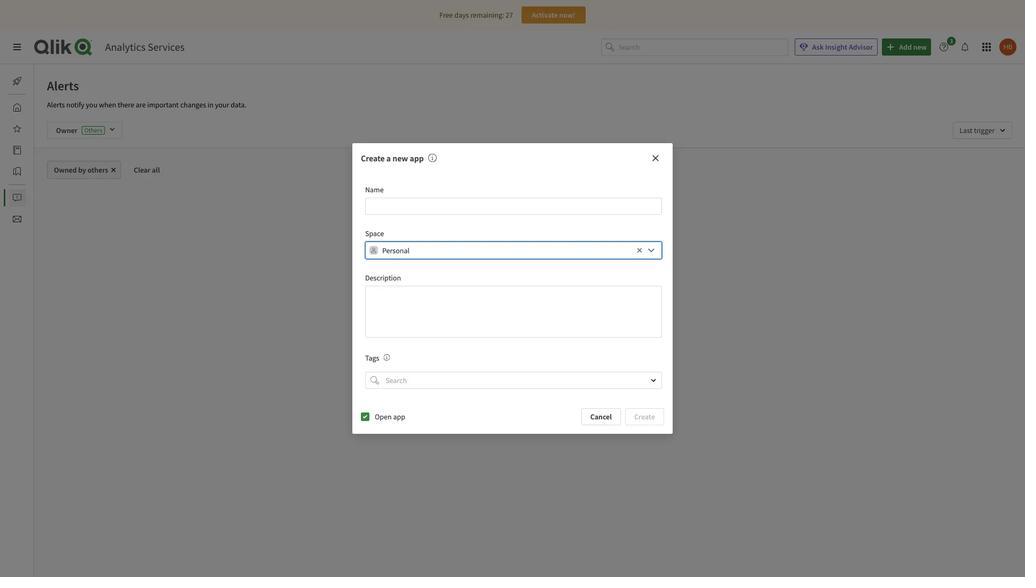 Task type: vqa. For each thing, say whether or not it's contained in the screenshot.
the leftmost and
no



Task type: describe. For each thing, give the bounding box(es) containing it.
create button
[[626, 408, 665, 425]]

tags
[[366, 353, 380, 363]]

services
[[148, 40, 185, 54]]

others
[[88, 165, 108, 175]]

ask insight advisor
[[813, 42, 874, 52]]

clear
[[134, 165, 151, 175]]

new
[[393, 153, 408, 164]]

clear all button
[[125, 161, 169, 179]]

ask insight advisor button
[[795, 38, 879, 56]]

your
[[215, 100, 229, 110]]

search element
[[371, 376, 379, 385]]

catalog link
[[9, 142, 58, 159]]

open image
[[651, 377, 657, 384]]

you
[[86, 100, 98, 110]]

home link
[[9, 99, 53, 116]]

create a new app dialog
[[353, 143, 673, 434]]

open app
[[375, 412, 406, 422]]

name
[[366, 185, 384, 195]]

favorites image
[[13, 125, 21, 133]]

catalog
[[34, 145, 58, 155]]

alerts for alerts notify you when there are important changes in your data.
[[47, 100, 65, 110]]

clear all
[[134, 165, 160, 175]]

no
[[506, 278, 517, 289]]

advisor
[[850, 42, 874, 52]]

alerts notify you when there are important changes in your data.
[[47, 100, 247, 110]]

open
[[375, 412, 392, 422]]

filters region
[[34, 113, 1026, 147]]

27
[[506, 10, 513, 20]]

now!
[[560, 10, 576, 20]]

0 horizontal spatial app
[[394, 412, 406, 422]]

analytics services element
[[105, 40, 185, 54]]

last trigger image
[[953, 122, 1013, 139]]

description
[[366, 273, 401, 283]]

owned by others
[[54, 165, 108, 175]]

navigation pane element
[[0, 68, 58, 232]]

ask
[[813, 42, 824, 52]]

search image
[[371, 376, 379, 385]]

owned
[[54, 165, 77, 175]]

Name text field
[[366, 198, 663, 215]]

when
[[99, 100, 116, 110]]



Task type: locate. For each thing, give the bounding box(es) containing it.
by
[[78, 165, 86, 175]]

activate now!
[[532, 10, 576, 20]]

notify
[[66, 100, 84, 110]]

Search text field
[[619, 38, 789, 56], [384, 372, 642, 389]]

2 alerts from the top
[[47, 100, 65, 110]]

create for create a new app
[[361, 153, 385, 164]]

search text field inside create a new app dialog
[[384, 372, 642, 389]]

Description text field
[[366, 286, 663, 338]]

insight
[[826, 42, 848, 52]]

results
[[518, 278, 543, 289]]

1 vertical spatial search text field
[[384, 372, 642, 389]]

alerts image
[[13, 193, 21, 202]]

alerts
[[47, 77, 79, 94], [47, 100, 65, 110]]

alerts left notify
[[47, 100, 65, 110]]

space
[[366, 229, 384, 238]]

0 vertical spatial alerts
[[47, 77, 79, 94]]

0 vertical spatial app
[[410, 153, 424, 164]]

create down open icon
[[635, 412, 656, 422]]

1 horizontal spatial create
[[635, 412, 656, 422]]

start typing a tag name. select an existing tag or create a new tag by pressing enter or comma. press backspace to remove a tag. image
[[384, 354, 390, 361]]

found
[[545, 278, 567, 289]]

cancel
[[591, 412, 612, 422]]

analytics services
[[105, 40, 185, 54]]

open sidebar menu image
[[13, 43, 21, 51]]

all
[[152, 165, 160, 175]]

cancel button
[[582, 408, 621, 425]]

collections image
[[13, 167, 21, 176]]

remaining:
[[471, 10, 505, 20]]

1 alerts from the top
[[47, 77, 79, 94]]

changes
[[180, 100, 206, 110]]

home
[[34, 103, 53, 112]]

1 vertical spatial app
[[394, 412, 406, 422]]

free days remaining: 27
[[440, 10, 513, 20]]

analytics
[[105, 40, 146, 54]]

0 horizontal spatial create
[[361, 153, 385, 164]]

important
[[147, 100, 179, 110]]

create
[[361, 153, 385, 164], [635, 412, 656, 422]]

create left a
[[361, 153, 385, 164]]

app right open in the left of the page
[[394, 412, 406, 422]]

1 horizontal spatial app
[[410, 153, 424, 164]]

free
[[440, 10, 453, 20]]

in
[[208, 100, 214, 110]]

1 vertical spatial alerts
[[47, 100, 65, 110]]

1 vertical spatial create
[[635, 412, 656, 422]]

create for create
[[635, 412, 656, 422]]

a
[[387, 153, 391, 164]]

data.
[[231, 100, 247, 110]]

days
[[455, 10, 469, 20]]

are
[[136, 100, 146, 110]]

searchbar element
[[602, 38, 789, 56]]

Space text field
[[383, 242, 635, 259]]

there
[[118, 100, 134, 110]]

app
[[410, 153, 424, 164], [394, 412, 406, 422]]

owned by others button
[[47, 161, 121, 179]]

0 vertical spatial search text field
[[619, 38, 789, 56]]

no results found
[[506, 278, 567, 289]]

activate
[[532, 10, 558, 20]]

subscriptions image
[[13, 215, 21, 223]]

alerts up notify
[[47, 77, 79, 94]]

alerts for alerts
[[47, 77, 79, 94]]

start typing a tag name. select an existing tag or create a new tag by pressing enter or comma. press backspace to remove a tag. tooltip
[[380, 353, 390, 363]]

0 vertical spatial create
[[361, 153, 385, 164]]

create inside button
[[635, 412, 656, 422]]

app right new
[[410, 153, 424, 164]]

create a new app
[[361, 153, 424, 164]]

activate now! link
[[522, 6, 586, 24]]



